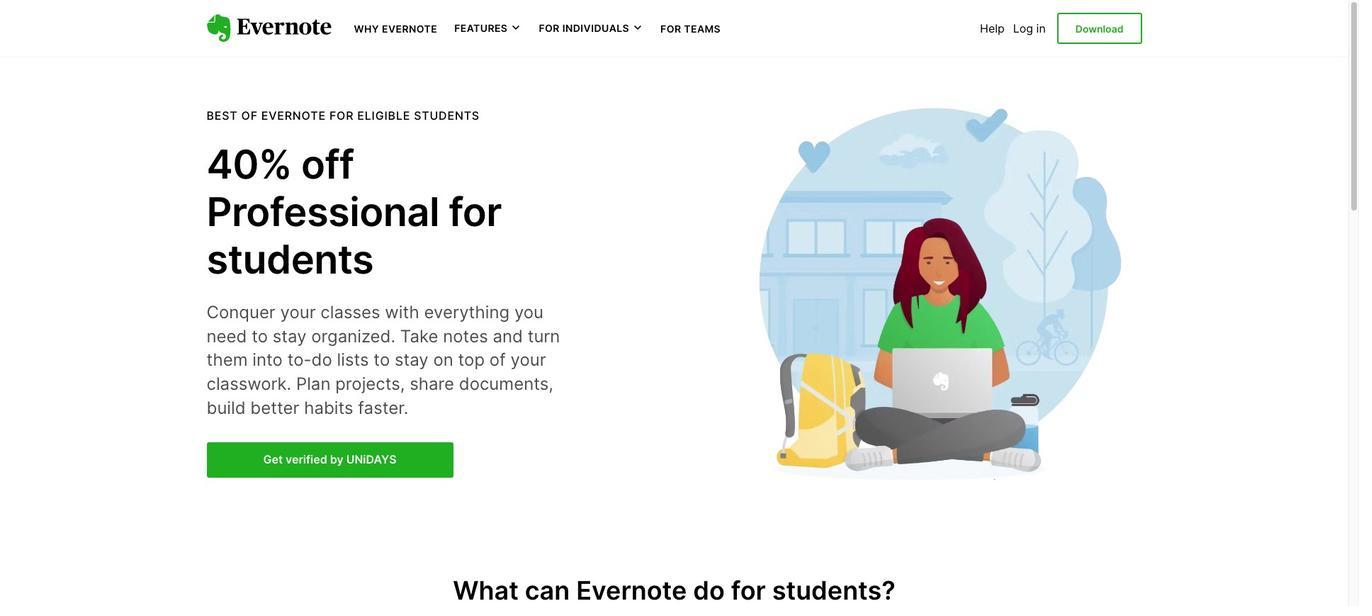 Task type: vqa. For each thing, say whether or not it's contained in the screenshot.
a
no



Task type: describe. For each thing, give the bounding box(es) containing it.
verified
[[286, 452, 327, 467]]

log in
[[1013, 21, 1046, 35]]

with
[[385, 302, 419, 323]]

evernote logo image
[[207, 14, 331, 42]]

student studying with evernote image
[[723, 102, 1142, 484]]

better
[[250, 397, 299, 418]]

unidays
[[346, 452, 397, 467]]

do
[[312, 350, 332, 370]]

1 vertical spatial evernote
[[261, 109, 326, 123]]

everything
[[424, 302, 510, 323]]

for teams
[[661, 23, 721, 35]]

1 vertical spatial stay
[[395, 350, 429, 370]]

conquer your classes with everything you need to stay organized. take notes and turn them into to-do lists to stay on top of your classwork. plan projects, share documents, build better habits faster.
[[207, 302, 560, 418]]

get
[[263, 452, 283, 467]]

into
[[253, 350, 283, 370]]

faster.
[[358, 397, 409, 418]]

help
[[980, 21, 1005, 35]]

why evernote
[[354, 23, 437, 35]]

why
[[354, 23, 379, 35]]

teams
[[684, 23, 721, 35]]

habits
[[304, 397, 353, 418]]

students inside 40% off professional for students
[[207, 235, 374, 284]]

notes
[[443, 326, 488, 347]]

best of evernote for eligible students
[[207, 109, 480, 123]]

1 vertical spatial your
[[511, 350, 546, 370]]

for individuals button
[[539, 21, 644, 35]]

features button
[[454, 21, 522, 35]]

take
[[400, 326, 438, 347]]

0 vertical spatial of
[[241, 109, 258, 123]]

in
[[1037, 21, 1046, 35]]

why evernote link
[[354, 21, 437, 35]]

classwork.
[[207, 374, 291, 394]]

build
[[207, 397, 246, 418]]

lists
[[337, 350, 369, 370]]

download
[[1076, 23, 1124, 35]]

0 vertical spatial to
[[252, 326, 268, 347]]

1 vertical spatial to
[[374, 350, 390, 370]]

individuals
[[563, 22, 629, 34]]

turn
[[528, 326, 560, 347]]

40% off professional for students
[[207, 140, 502, 284]]

40%
[[207, 140, 292, 188]]



Task type: locate. For each thing, give the bounding box(es) containing it.
0 horizontal spatial to
[[252, 326, 268, 347]]

best
[[207, 109, 238, 123]]

for teams link
[[661, 21, 721, 35]]

log in link
[[1013, 21, 1046, 35]]

documents,
[[459, 374, 554, 394]]

for inside for teams link
[[661, 23, 682, 35]]

projects,
[[335, 374, 405, 394]]

evernote inside why evernote link
[[382, 23, 437, 35]]

1 vertical spatial students
[[207, 235, 374, 284]]

your up to- at the bottom
[[280, 302, 316, 323]]

1 horizontal spatial of
[[490, 350, 506, 370]]

for
[[539, 22, 560, 34], [661, 23, 682, 35]]

by
[[330, 452, 344, 467]]

top
[[458, 350, 485, 370]]

to
[[252, 326, 268, 347], [374, 350, 390, 370]]

1 horizontal spatial for
[[449, 188, 502, 236]]

for inside for individuals button
[[539, 22, 560, 34]]

and
[[493, 326, 523, 347]]

off
[[301, 140, 354, 188]]

for for professional
[[449, 188, 502, 236]]

conquer
[[207, 302, 276, 323]]

students
[[414, 109, 480, 123], [207, 235, 374, 284]]

need
[[207, 326, 247, 347]]

of right best
[[241, 109, 258, 123]]

evernote up off
[[261, 109, 326, 123]]

professional
[[207, 188, 439, 236]]

stay down take
[[395, 350, 429, 370]]

1 horizontal spatial evernote
[[382, 23, 437, 35]]

1 vertical spatial of
[[490, 350, 506, 370]]

to-
[[288, 350, 312, 370]]

0 vertical spatial your
[[280, 302, 316, 323]]

1 horizontal spatial your
[[511, 350, 546, 370]]

0 horizontal spatial stay
[[273, 326, 307, 347]]

0 horizontal spatial for
[[539, 22, 560, 34]]

0 horizontal spatial evernote
[[261, 109, 326, 123]]

evernote
[[382, 23, 437, 35], [261, 109, 326, 123]]

download link
[[1057, 13, 1142, 44]]

1 vertical spatial for
[[449, 188, 502, 236]]

0 vertical spatial for
[[330, 109, 354, 123]]

your
[[280, 302, 316, 323], [511, 350, 546, 370]]

you
[[515, 302, 544, 323]]

for
[[330, 109, 354, 123], [449, 188, 502, 236]]

0 vertical spatial stay
[[273, 326, 307, 347]]

0 vertical spatial students
[[414, 109, 480, 123]]

for left the individuals
[[539, 22, 560, 34]]

evernote right the why
[[382, 23, 437, 35]]

organized.
[[311, 326, 396, 347]]

for inside 40% off professional for students
[[449, 188, 502, 236]]

for for for individuals
[[539, 22, 560, 34]]

of
[[241, 109, 258, 123], [490, 350, 506, 370]]

0 horizontal spatial your
[[280, 302, 316, 323]]

0 vertical spatial evernote
[[382, 23, 437, 35]]

1 horizontal spatial to
[[374, 350, 390, 370]]

0 horizontal spatial of
[[241, 109, 258, 123]]

1 horizontal spatial for
[[661, 23, 682, 35]]

your down turn
[[511, 350, 546, 370]]

log
[[1013, 21, 1034, 35]]

to up projects,
[[374, 350, 390, 370]]

of inside conquer your classes with everything you need to stay organized. take notes and turn them into to-do lists to stay on top of your classwork. plan projects, share documents, build better habits faster.
[[490, 350, 506, 370]]

0 horizontal spatial for
[[330, 109, 354, 123]]

classes
[[321, 302, 380, 323]]

to up into on the bottom of page
[[252, 326, 268, 347]]

for for evernote
[[330, 109, 354, 123]]

for individuals
[[539, 22, 629, 34]]

help link
[[980, 21, 1005, 35]]

get verified by unidays button
[[207, 442, 453, 478]]

stay
[[273, 326, 307, 347], [395, 350, 429, 370]]

them
[[207, 350, 248, 370]]

plan
[[296, 374, 331, 394]]

get verified by unidays
[[263, 452, 397, 467]]

0 horizontal spatial students
[[207, 235, 374, 284]]

on
[[433, 350, 454, 370]]

1 horizontal spatial stay
[[395, 350, 429, 370]]

for left teams
[[661, 23, 682, 35]]

features
[[454, 22, 508, 34]]

1 horizontal spatial students
[[414, 109, 480, 123]]

share
[[410, 374, 454, 394]]

of up documents,
[[490, 350, 506, 370]]

stay up to- at the bottom
[[273, 326, 307, 347]]

for for for teams
[[661, 23, 682, 35]]

eligible
[[357, 109, 411, 123]]



